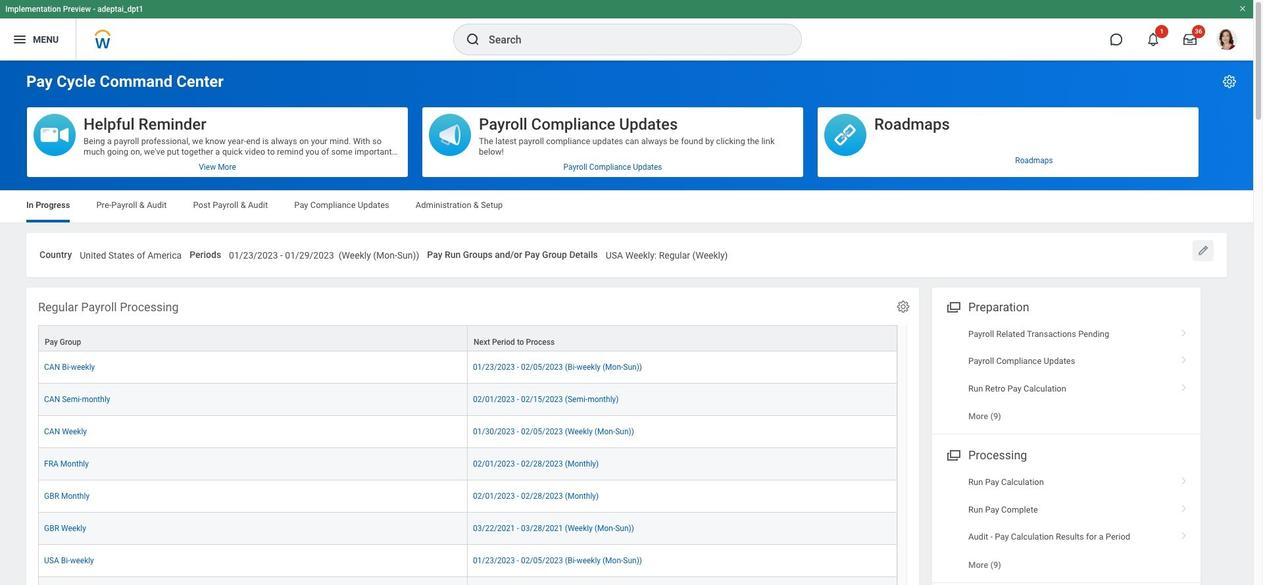 Task type: describe. For each thing, give the bounding box(es) containing it.
list for menu group icon at the right of the page
[[932, 469, 1201, 578]]

inbox large image
[[1184, 33, 1197, 46]]

4 chevron right image from the top
[[1176, 500, 1193, 513]]

2 chevron right image from the top
[[1176, 352, 1193, 365]]

justify image
[[12, 32, 28, 47]]

9 row from the top
[[38, 577, 898, 585]]

4 row from the top
[[38, 416, 898, 448]]

5 row from the top
[[38, 448, 898, 480]]

close environment banner image
[[1239, 5, 1247, 13]]

1 cell from the left
[[38, 577, 468, 585]]

3 chevron right image from the top
[[1176, 473, 1193, 486]]

8 row from the top
[[38, 545, 898, 577]]

edit image
[[1197, 244, 1210, 257]]

column header inside regular payroll processing element
[[38, 325, 468, 352]]

2 cell from the left
[[468, 577, 898, 585]]



Task type: vqa. For each thing, say whether or not it's contained in the screenshot.
behavior
no



Task type: locate. For each thing, give the bounding box(es) containing it.
list
[[932, 320, 1201, 430], [932, 469, 1201, 578]]

column header
[[38, 325, 468, 352]]

2 row from the top
[[38, 351, 898, 384]]

0 vertical spatial list
[[932, 320, 1201, 430]]

menu group image
[[944, 446, 962, 463]]

cell
[[38, 577, 468, 585], [468, 577, 898, 585]]

1 chevron right image from the top
[[1176, 324, 1193, 337]]

list for menu group image
[[932, 320, 1201, 430]]

2 chevron right image from the top
[[1176, 527, 1193, 540]]

1 chevron right image from the top
[[1176, 379, 1193, 392]]

2 list from the top
[[932, 469, 1201, 578]]

1 list from the top
[[932, 320, 1201, 430]]

tab list
[[13, 191, 1240, 222]]

regular payroll processing element
[[26, 287, 919, 585]]

notifications large image
[[1147, 33, 1160, 46]]

Search Workday  search field
[[489, 25, 775, 54]]

6 row from the top
[[38, 480, 898, 513]]

chevron right image for menu group icon at the right of the page
[[1176, 527, 1193, 540]]

chevron right image
[[1176, 379, 1193, 392], [1176, 527, 1193, 540]]

chevron right image
[[1176, 324, 1193, 337], [1176, 352, 1193, 365], [1176, 473, 1193, 486], [1176, 500, 1193, 513]]

0 vertical spatial chevron right image
[[1176, 379, 1193, 392]]

3 row from the top
[[38, 384, 898, 416]]

7 row from the top
[[38, 513, 898, 545]]

search image
[[465, 32, 481, 47]]

chevron right image for menu group image
[[1176, 379, 1193, 392]]

1 vertical spatial list
[[932, 469, 1201, 578]]

banner
[[0, 0, 1254, 61]]

menu group image
[[944, 297, 962, 315]]

None text field
[[80, 242, 182, 265], [229, 242, 419, 265], [606, 242, 728, 265], [80, 242, 182, 265], [229, 242, 419, 265], [606, 242, 728, 265]]

configure this page image
[[1222, 74, 1238, 89]]

1 row from the top
[[38, 325, 898, 352]]

row
[[38, 325, 898, 352], [38, 351, 898, 384], [38, 384, 898, 416], [38, 416, 898, 448], [38, 448, 898, 480], [38, 480, 898, 513], [38, 513, 898, 545], [38, 545, 898, 577], [38, 577, 898, 585]]

1 vertical spatial chevron right image
[[1176, 527, 1193, 540]]

main content
[[0, 61, 1254, 585]]

profile logan mcneil image
[[1217, 29, 1238, 53]]



